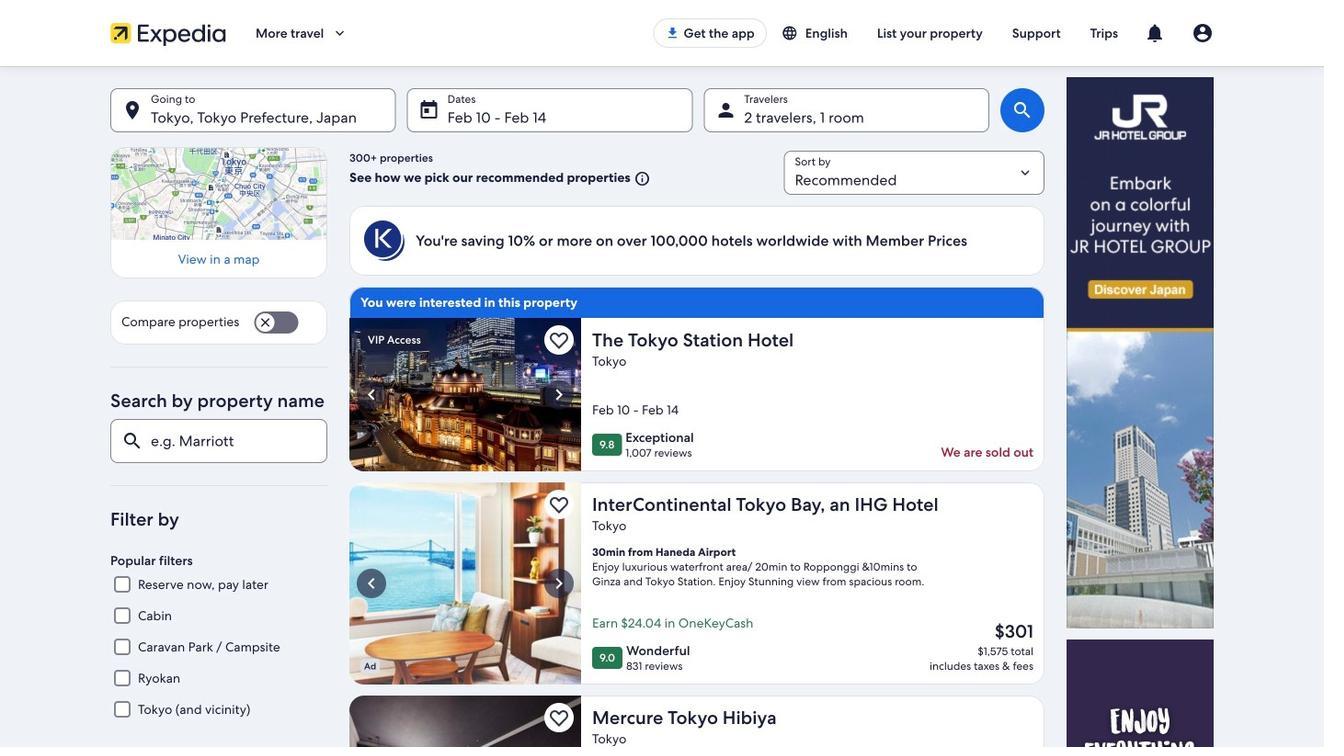 Task type: locate. For each thing, give the bounding box(es) containing it.
static map image image
[[110, 147, 328, 240]]

restaurant image
[[350, 483, 581, 685], [350, 696, 581, 748]]

download the app button image
[[666, 26, 680, 40]]

search image
[[1012, 99, 1034, 121]]

Save The Tokyo Station Hotel to a trip checkbox
[[545, 326, 574, 355]]

small image
[[782, 25, 806, 41], [631, 171, 651, 187]]

1 vertical spatial restaurant image
[[350, 696, 581, 748]]

2 restaurant image from the top
[[350, 696, 581, 748]]

communication center icon image
[[1144, 22, 1167, 44]]

Save InterContinental Tokyo Bay, an IHG Hotel to a trip checkbox
[[545, 490, 574, 520]]

more travel image
[[331, 25, 348, 41]]

exterior image
[[350, 318, 581, 472]]

0 vertical spatial small image
[[782, 25, 806, 41]]

0 horizontal spatial small image
[[631, 171, 651, 187]]

expedia logo image
[[110, 20, 226, 46]]

show previous image for intercontinental tokyo bay, an ihg hotel image
[[361, 573, 383, 595]]

show next image for intercontinental tokyo bay, an ihg hotel image
[[548, 573, 570, 595]]

0 vertical spatial restaurant image
[[350, 483, 581, 685]]

1 horizontal spatial small image
[[782, 25, 806, 41]]



Task type: describe. For each thing, give the bounding box(es) containing it.
show previous image for the tokyo station hotel image
[[361, 384, 383, 406]]

Save Mercure Tokyo Hibiya to a trip checkbox
[[545, 704, 574, 733]]

1 restaurant image from the top
[[350, 483, 581, 685]]

show next image for the tokyo station hotel image
[[548, 384, 570, 406]]

1 vertical spatial small image
[[631, 171, 651, 187]]



Task type: vqa. For each thing, say whether or not it's contained in the screenshot.
"Juan,"
no



